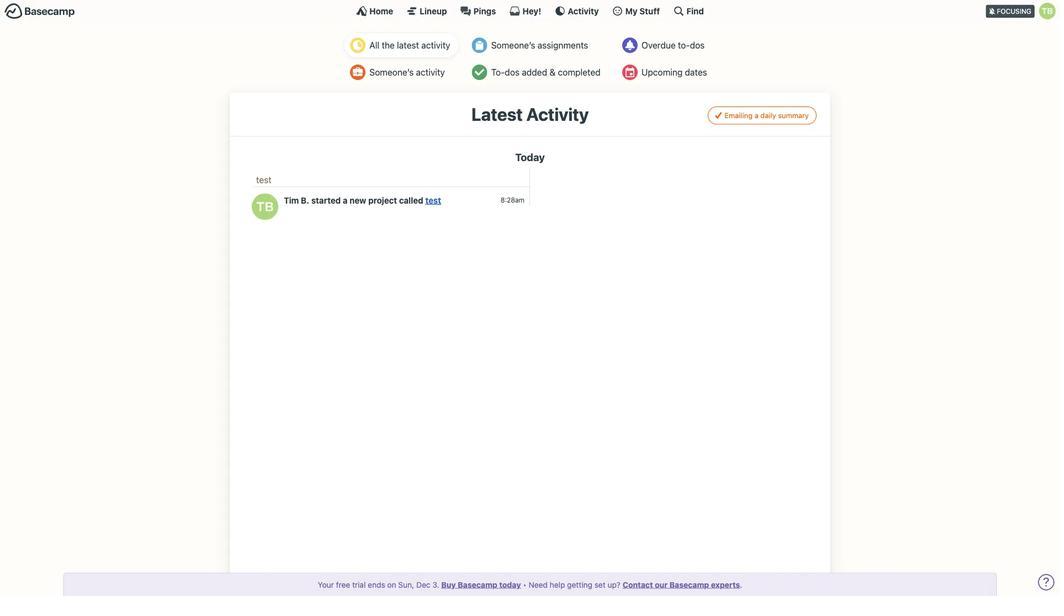 Task type: vqa. For each thing, say whether or not it's contained in the screenshot.
someone for Subscribers
no



Task type: describe. For each thing, give the bounding box(es) containing it.
need
[[529, 580, 548, 590]]

upcoming
[[642, 67, 683, 78]]

daily
[[761, 111, 776, 120]]

my stuff
[[626, 6, 660, 16]]

started
[[311, 196, 341, 205]]

up?
[[608, 580, 621, 590]]

dos inside to-dos added & completed link
[[505, 67, 520, 78]]

your
[[318, 580, 334, 590]]

1 basecamp from the left
[[458, 580, 498, 590]]

someone's for someone's assignments
[[491, 40, 536, 51]]

emailing a daily summary
[[725, 111, 809, 120]]

0 horizontal spatial test link
[[256, 175, 272, 185]]

switch accounts image
[[4, 3, 75, 20]]

experts
[[711, 580, 740, 590]]

completed
[[558, 67, 601, 78]]

a inside emailing a daily summary button
[[755, 111, 759, 120]]

someone's assignments
[[491, 40, 588, 51]]

•
[[523, 580, 527, 590]]

today
[[499, 580, 521, 590]]

sun,
[[398, 580, 414, 590]]

my stuff button
[[612, 6, 660, 17]]

1 vertical spatial activity
[[416, 67, 445, 78]]

2 basecamp from the left
[[670, 580, 709, 590]]

contact
[[623, 580, 653, 590]]

latest
[[472, 104, 523, 125]]

dates
[[685, 67, 707, 78]]

the
[[382, 40, 395, 51]]

lineup link
[[407, 6, 447, 17]]

pings
[[474, 6, 496, 16]]

to-dos added & completed link
[[467, 60, 609, 85]]

lineup
[[420, 6, 447, 16]]

reports image
[[622, 38, 638, 53]]

tim
[[284, 196, 299, 205]]

main element
[[0, 0, 1060, 22]]

pings button
[[460, 6, 496, 17]]

hey!
[[523, 6, 541, 16]]

3.
[[433, 580, 439, 590]]

hey! button
[[509, 6, 541, 17]]

my
[[626, 6, 638, 16]]

our
[[655, 580, 668, 590]]

assignment image
[[472, 38, 487, 53]]

new
[[350, 196, 366, 205]]

your free trial ends on sun, dec  3. buy basecamp today • need help getting set up? contact our basecamp experts .
[[318, 580, 743, 590]]

focusing
[[997, 7, 1032, 15]]

all
[[370, 40, 380, 51]]

activity link
[[555, 6, 599, 17]]

assignments
[[538, 40, 588, 51]]

find
[[687, 6, 704, 16]]

project
[[368, 196, 397, 205]]

someone's assignments link
[[467, 33, 609, 57]]

dos inside overdue to-dos link
[[690, 40, 705, 51]]

someone's activity link
[[345, 60, 459, 85]]

emailing a daily summary button
[[708, 107, 817, 125]]

trial
[[352, 580, 366, 590]]

1 horizontal spatial test
[[425, 196, 441, 205]]



Task type: locate. For each thing, give the bounding box(es) containing it.
1 vertical spatial someone's
[[370, 67, 414, 78]]

activity right latest
[[421, 40, 450, 51]]

on
[[387, 580, 396, 590]]

1 horizontal spatial a
[[755, 111, 759, 120]]

dec
[[416, 580, 431, 590]]

a left daily
[[755, 111, 759, 120]]

0 vertical spatial a
[[755, 111, 759, 120]]

1 horizontal spatial basecamp
[[670, 580, 709, 590]]

upcoming dates link
[[617, 60, 716, 85]]

tim burton image for focusing
[[1039, 3, 1056, 19]]

&
[[550, 67, 556, 78]]

tim b. started a new project called test
[[284, 196, 441, 205]]

b.
[[301, 196, 309, 205]]

1 horizontal spatial test link
[[425, 196, 441, 205]]

overdue
[[642, 40, 676, 51]]

set
[[595, 580, 606, 590]]

0 horizontal spatial a
[[343, 196, 348, 205]]

0 vertical spatial test link
[[256, 175, 272, 185]]

1 vertical spatial activity
[[526, 104, 589, 125]]

a
[[755, 111, 759, 120], [343, 196, 348, 205]]

someone's activity
[[370, 67, 445, 78]]

someone's for someone's activity
[[370, 67, 414, 78]]

1 vertical spatial test link
[[425, 196, 441, 205]]

activity
[[421, 40, 450, 51], [416, 67, 445, 78]]

0 horizontal spatial tim burton image
[[252, 194, 278, 220]]

person report image
[[350, 65, 366, 80]]

someone's
[[491, 40, 536, 51], [370, 67, 414, 78]]

today
[[515, 151, 545, 163]]

tim burton image right focusing
[[1039, 3, 1056, 19]]

1 horizontal spatial tim burton image
[[1039, 3, 1056, 19]]

8:28am
[[501, 196, 525, 204]]

0 vertical spatial dos
[[690, 40, 705, 51]]

basecamp right our
[[670, 580, 709, 590]]

0 horizontal spatial someone's
[[370, 67, 414, 78]]

0 horizontal spatial dos
[[505, 67, 520, 78]]

a left new
[[343, 196, 348, 205]]

home link
[[356, 6, 393, 17]]

all the latest activity link
[[345, 33, 459, 57]]

tim burton image left tim
[[252, 194, 278, 220]]

stuff
[[640, 6, 660, 16]]

dos left added
[[505, 67, 520, 78]]

to-
[[678, 40, 690, 51]]

test link
[[256, 175, 272, 185], [425, 196, 441, 205]]

0 horizontal spatial basecamp
[[458, 580, 498, 590]]

activity
[[568, 6, 599, 16], [526, 104, 589, 125]]

focusing button
[[986, 0, 1060, 22]]

tim burton image inside focusing dropdown button
[[1039, 3, 1056, 19]]

0 vertical spatial someone's
[[491, 40, 536, 51]]

summary
[[778, 111, 809, 120]]

.
[[740, 580, 743, 590]]

called
[[399, 196, 423, 205]]

someone's down the
[[370, 67, 414, 78]]

1 vertical spatial tim burton image
[[252, 194, 278, 220]]

someone's up to-
[[491, 40, 536, 51]]

dos up dates
[[690, 40, 705, 51]]

activity down &
[[526, 104, 589, 125]]

tim burton image for 8:28am
[[252, 194, 278, 220]]

buy
[[441, 580, 456, 590]]

overdue to-dos
[[642, 40, 705, 51]]

todo image
[[472, 65, 487, 80]]

to-dos added & completed
[[491, 67, 601, 78]]

0 vertical spatial tim burton image
[[1039, 3, 1056, 19]]

1 horizontal spatial someone's
[[491, 40, 536, 51]]

test
[[256, 175, 272, 185], [425, 196, 441, 205]]

added
[[522, 67, 547, 78]]

activity down all the latest activity in the top left of the page
[[416, 67, 445, 78]]

contact our basecamp experts link
[[623, 580, 740, 590]]

basecamp right "buy"
[[458, 580, 498, 590]]

0 vertical spatial activity
[[568, 6, 599, 16]]

dos
[[690, 40, 705, 51], [505, 67, 520, 78]]

ends
[[368, 580, 385, 590]]

latest
[[397, 40, 419, 51]]

schedule image
[[622, 65, 638, 80]]

home
[[370, 6, 393, 16]]

find button
[[673, 6, 704, 17]]

tim burton image
[[1039, 3, 1056, 19], [252, 194, 278, 220]]

overdue to-dos link
[[617, 33, 716, 57]]

1 horizontal spatial dos
[[690, 40, 705, 51]]

basecamp
[[458, 580, 498, 590], [670, 580, 709, 590]]

free
[[336, 580, 350, 590]]

help
[[550, 580, 565, 590]]

activity up assignments
[[568, 6, 599, 16]]

activity report image
[[350, 38, 366, 53]]

1 vertical spatial a
[[343, 196, 348, 205]]

1 vertical spatial test
[[425, 196, 441, 205]]

buy basecamp today link
[[441, 580, 521, 590]]

0 vertical spatial activity
[[421, 40, 450, 51]]

all the latest activity
[[370, 40, 450, 51]]

activity inside main element
[[568, 6, 599, 16]]

upcoming dates
[[642, 67, 707, 78]]

latest activity
[[472, 104, 589, 125]]

to-
[[491, 67, 505, 78]]

1 vertical spatial dos
[[505, 67, 520, 78]]

0 vertical spatial test
[[256, 175, 272, 185]]

0 horizontal spatial test
[[256, 175, 272, 185]]

getting
[[567, 580, 593, 590]]

8:28am element
[[501, 196, 525, 204]]

emailing
[[725, 111, 753, 120]]



